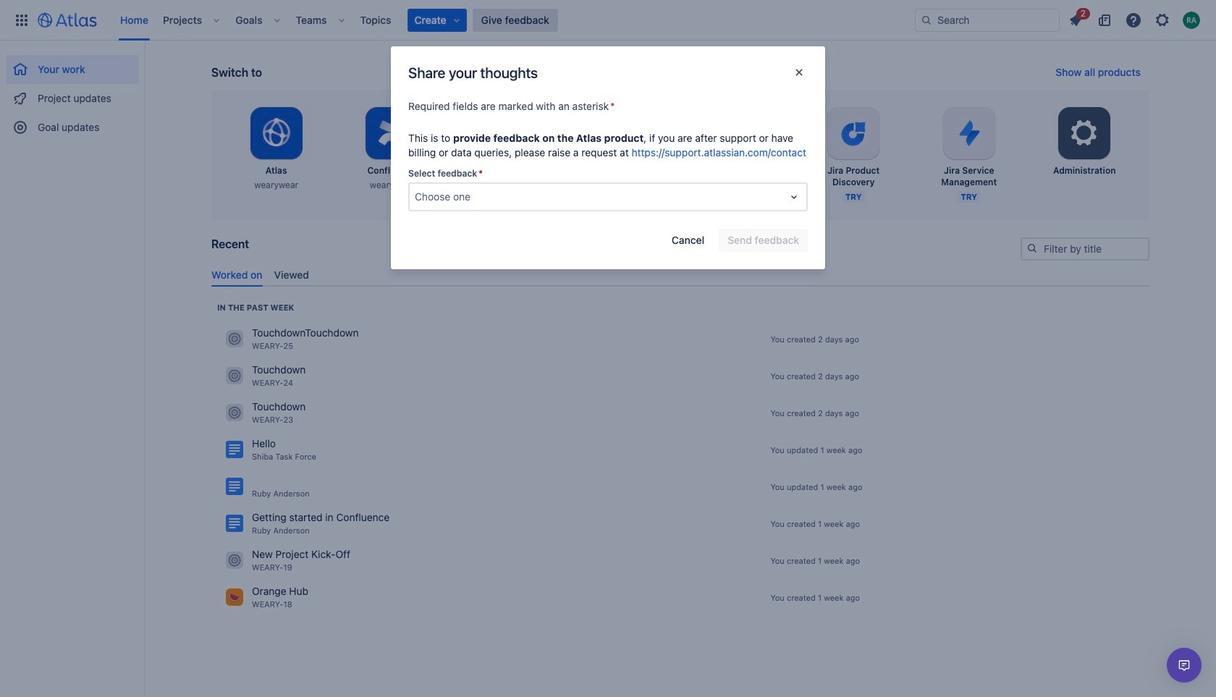 Task type: locate. For each thing, give the bounding box(es) containing it.
confluence image
[[226, 478, 243, 496], [226, 515, 243, 532]]

townsquare image
[[226, 330, 243, 348], [226, 552, 243, 569], [226, 589, 243, 606]]

1 vertical spatial confluence image
[[226, 515, 243, 532]]

heading
[[217, 302, 294, 313]]

3 townsquare image from the top
[[226, 589, 243, 606]]

None search field
[[915, 8, 1060, 31]]

search image
[[1027, 243, 1038, 254]]

group
[[6, 41, 139, 146]]

townsquare image
[[226, 367, 243, 385], [226, 404, 243, 422]]

2 confluence image from the top
[[226, 515, 243, 532]]

0 vertical spatial townsquare image
[[226, 367, 243, 385]]

open image
[[786, 188, 803, 206]]

1 townsquare image from the top
[[226, 330, 243, 348]]

2 townsquare image from the top
[[226, 552, 243, 569]]

open intercom messenger image
[[1176, 657, 1193, 674]]

0 vertical spatial confluence image
[[226, 478, 243, 496]]

1 townsquare image from the top
[[226, 367, 243, 385]]

0 vertical spatial townsquare image
[[226, 330, 243, 348]]

2 vertical spatial townsquare image
[[226, 589, 243, 606]]

1 vertical spatial townsquare image
[[226, 552, 243, 569]]

2 townsquare image from the top
[[226, 404, 243, 422]]

banner
[[0, 0, 1217, 41]]

tab list
[[206, 263, 1156, 287]]

1 vertical spatial townsquare image
[[226, 404, 243, 422]]



Task type: describe. For each thing, give the bounding box(es) containing it.
top element
[[9, 0, 915, 40]]

help image
[[1125, 11, 1143, 29]]

confluence image
[[226, 441, 243, 459]]

Search field
[[915, 8, 1060, 31]]

1 confluence image from the top
[[226, 478, 243, 496]]

Filter by title field
[[1022, 239, 1148, 259]]

close modal image
[[791, 64, 808, 81]]

search image
[[921, 14, 933, 26]]

settings image
[[1068, 116, 1102, 151]]



Task type: vqa. For each thing, say whether or not it's contained in the screenshot.
second townsquare icon
yes



